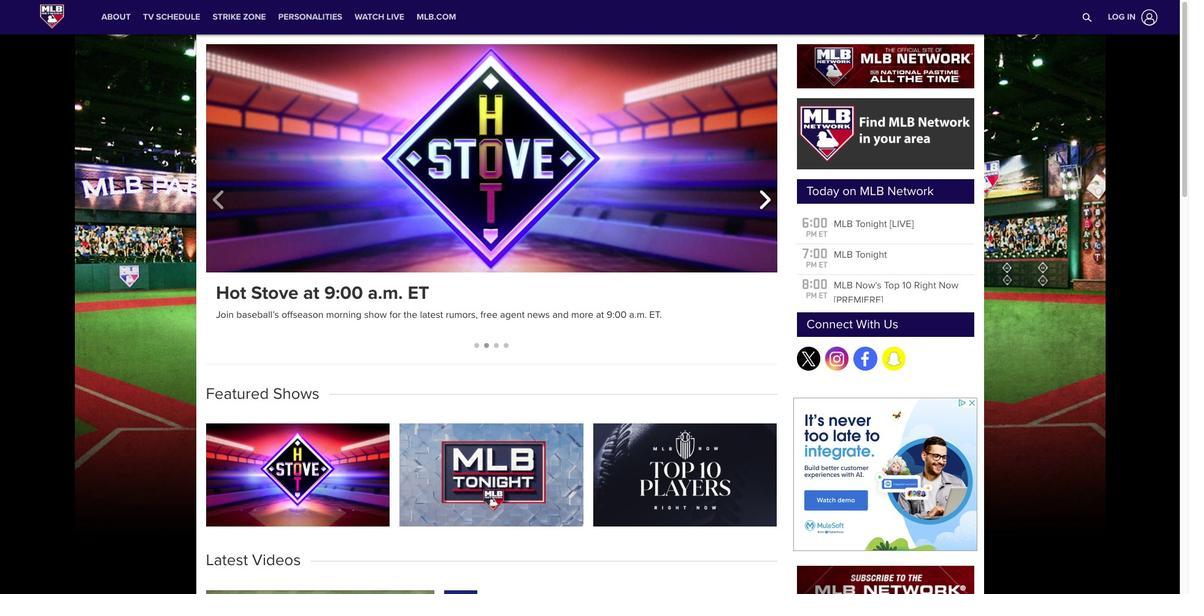 Task type: vqa. For each thing, say whether or not it's contained in the screenshot.
he to the left
no



Task type: locate. For each thing, give the bounding box(es) containing it.
0 horizontal spatial at
[[303, 282, 319, 305]]

at up the offseason
[[303, 282, 319, 305]]

0 vertical spatial a.m.
[[368, 282, 403, 305]]

0 horizontal spatial a.m.
[[368, 282, 403, 305]]

on
[[843, 183, 857, 199]]

strike zone
[[213, 12, 266, 22]]

hot stove at 9:00 a.m. et join baseball's offseason morning show for the latest rumors, free agent news and more at 9:00 a.m. et.
[[216, 282, 662, 321]]

9:00 right more
[[607, 309, 627, 321]]

1 horizontal spatial 9:00
[[607, 309, 627, 321]]

facebook image
[[859, 352, 873, 366]]

rumors,
[[446, 309, 478, 321]]

instagram image
[[830, 352, 845, 366]]

log
[[1109, 12, 1126, 22]]

today on mlb network
[[807, 183, 935, 199]]

9:00 up morning
[[324, 282, 363, 305]]

et.
[[650, 309, 662, 321]]

tv
[[143, 12, 154, 22]]

free
[[480, 309, 498, 321]]

tv schedule link
[[137, 0, 207, 34]]

featured shows
[[206, 384, 320, 404]]

9:00
[[324, 282, 363, 305], [607, 309, 627, 321]]

and
[[553, 309, 569, 321]]

news
[[527, 309, 550, 321]]

a.m. left et. on the bottom right
[[629, 309, 647, 321]]

1 horizontal spatial at
[[596, 309, 604, 321]]

connect with us
[[807, 317, 899, 332]]

personalities link
[[272, 0, 349, 34]]

strike
[[213, 12, 241, 22]]

a.m. up 'for'
[[368, 282, 403, 305]]

a.m.
[[368, 282, 403, 305], [629, 309, 647, 321]]

major league baseball image
[[20, 4, 85, 29]]

personalities
[[278, 12, 343, 22]]

us
[[884, 317, 899, 332]]

at right more
[[596, 309, 604, 321]]

latest
[[206, 551, 248, 571]]

search image
[[1083, 12, 1093, 22]]

0 horizontal spatial 9:00
[[324, 282, 363, 305]]

videos
[[252, 551, 301, 571]]

1 horizontal spatial a.m.
[[629, 309, 647, 321]]

at
[[303, 282, 319, 305], [596, 309, 604, 321]]

agent
[[500, 309, 525, 321]]

with
[[857, 317, 881, 332]]

morning
[[326, 309, 361, 321]]

0 vertical spatial 9:00
[[324, 282, 363, 305]]

log in
[[1109, 12, 1136, 22]]

watch
[[355, 12, 385, 22]]



Task type: describe. For each thing, give the bounding box(es) containing it.
log in button
[[1101, 6, 1161, 28]]

1 vertical spatial at
[[596, 309, 604, 321]]

mlb.com link
[[411, 0, 463, 34]]

join
[[216, 309, 234, 321]]

latest videos
[[206, 551, 301, 571]]

live
[[387, 12, 405, 22]]

zone
[[243, 12, 266, 22]]

connect
[[807, 317, 853, 332]]

show
[[364, 309, 387, 321]]

mlb
[[860, 183, 885, 199]]

offseason
[[281, 309, 324, 321]]

tv schedule
[[143, 12, 200, 22]]

about link
[[95, 0, 137, 34]]

strike zone link
[[207, 0, 272, 34]]

featured
[[206, 384, 269, 404]]

hot
[[216, 282, 246, 305]]

snapchat image
[[887, 352, 902, 366]]

stove
[[251, 282, 298, 305]]

for
[[389, 309, 401, 321]]

0 vertical spatial at
[[303, 282, 319, 305]]

mlb.com
[[417, 12, 456, 22]]

1 vertical spatial 9:00
[[607, 309, 627, 321]]

baseball's
[[236, 309, 279, 321]]

x image
[[802, 352, 816, 366]]

the
[[404, 309, 417, 321]]

top navigation element
[[0, 0, 1181, 34]]

watch live
[[355, 12, 405, 22]]

shows
[[273, 384, 320, 404]]

network
[[888, 183, 935, 199]]

schedule
[[156, 12, 200, 22]]

hot stove at 9:00 a.m. et link
[[216, 282, 768, 305]]

secondary navigation element
[[95, 0, 463, 34]]

1 vertical spatial a.m.
[[629, 309, 647, 321]]

today
[[807, 183, 840, 199]]

et
[[408, 282, 429, 305]]

more
[[571, 309, 594, 321]]

latest
[[420, 309, 443, 321]]

about
[[101, 12, 131, 22]]

watch live link
[[349, 0, 411, 34]]

advertisement element
[[794, 398, 978, 551]]

in
[[1128, 12, 1136, 22]]



